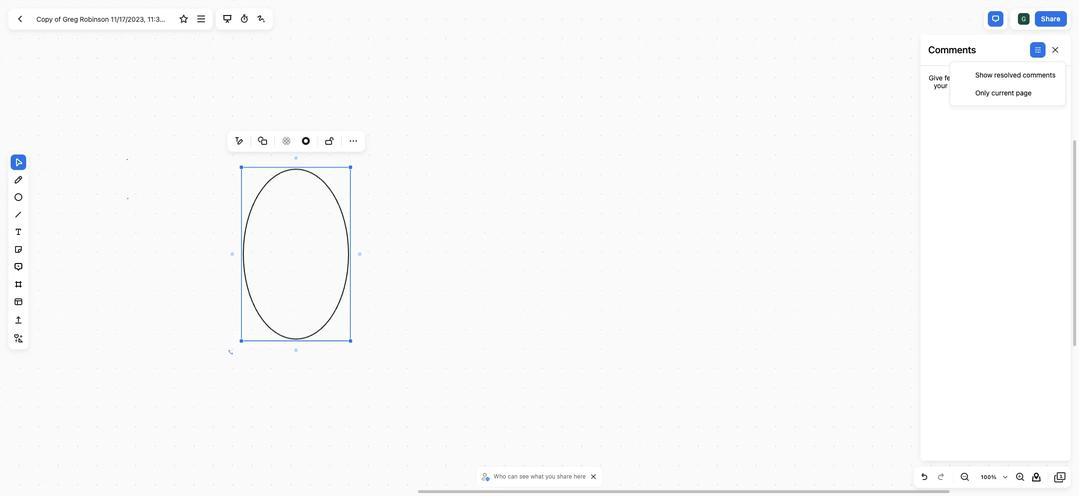 Task type: vqa. For each thing, say whether or not it's contained in the screenshot.
topmost Chat
no



Task type: describe. For each thing, give the bounding box(es) containing it.
shape element
[[255, 133, 271, 149]]

shape image
[[257, 135, 269, 147]]

can
[[508, 473, 518, 480]]

or
[[1019, 74, 1026, 82]]

share button
[[1035, 11, 1067, 27]]

timer image
[[238, 13, 250, 25]]

undo image
[[919, 472, 930, 483]]

zoom in image
[[1014, 472, 1026, 483]]

comment panel image
[[990, 13, 1002, 25]]

simply
[[1028, 74, 1048, 82]]

pages image
[[1054, 472, 1066, 483]]

comments
[[928, 44, 976, 55]]

star this whiteboard image
[[178, 13, 190, 25]]

resolved
[[994, 71, 1021, 79]]

feedback,
[[945, 74, 976, 82]]

shoutout
[[974, 81, 1002, 90]]

%
[[991, 474, 997, 480]]

using
[[1004, 81, 1021, 90]]

upload pdfs and images image
[[13, 315, 24, 326]]

make
[[977, 74, 994, 82]]

text format element
[[231, 133, 247, 149]]

note,
[[1002, 74, 1018, 82]]

give feedback, make a note, or simply give your peers a shoutout using comments!
[[929, 74, 1063, 90]]

show resolved comments
[[975, 71, 1056, 79]]

share
[[1041, 14, 1061, 23]]

only current page
[[975, 88, 1032, 97]]

share
[[557, 473, 572, 480]]

comments
[[1023, 71, 1056, 79]]

more image
[[348, 135, 359, 147]]

0 horizontal spatial a
[[969, 81, 973, 90]]

page
[[1016, 88, 1032, 97]]



Task type: locate. For each thing, give the bounding box(es) containing it.
a left note,
[[996, 74, 1000, 82]]

laser image
[[255, 13, 267, 25]]

filter menu for comments image
[[1032, 44, 1044, 56]]

comments!
[[1023, 81, 1058, 90]]

more options image
[[195, 13, 207, 25]]

mini map image
[[1031, 472, 1042, 483]]

give
[[929, 74, 943, 82]]

present image
[[221, 13, 233, 25]]

menu
[[229, 131, 363, 151]]

100 %
[[981, 474, 997, 480]]

see
[[519, 473, 529, 480]]

peers
[[950, 81, 967, 90]]

lock image
[[324, 135, 335, 147]]

templates image
[[13, 296, 24, 308]]

your
[[934, 81, 948, 90]]

what
[[531, 473, 544, 480]]

more element
[[346, 133, 361, 149]]

only
[[975, 88, 990, 97]]

who can see what you share here button
[[480, 470, 588, 484]]

show
[[975, 71, 993, 79]]

fill image
[[281, 134, 292, 148]]

current
[[992, 88, 1014, 97]]

zoom out image
[[959, 472, 971, 483]]

who can see what you share here
[[494, 473, 586, 480]]

100
[[981, 474, 991, 480]]

who
[[494, 473, 506, 480]]

you
[[546, 473, 555, 480]]

give
[[1050, 74, 1063, 82]]

dashboard image
[[14, 13, 26, 25]]

more tools image
[[13, 333, 24, 345]]

1 horizontal spatial a
[[996, 74, 1000, 82]]

Document name text field
[[29, 11, 175, 27]]

text format image
[[233, 135, 245, 147]]

here
[[574, 473, 586, 480]]

a right peers
[[969, 81, 973, 90]]

a
[[996, 74, 1000, 82], [969, 81, 973, 90]]

lock element
[[322, 133, 337, 149]]



